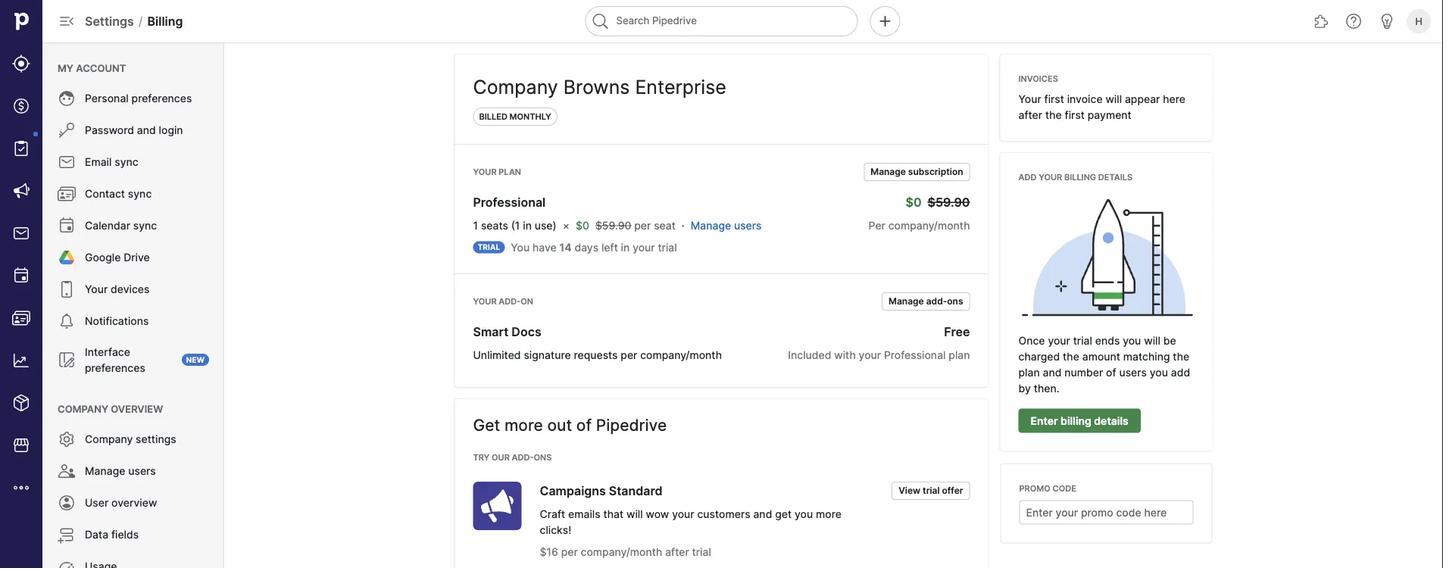Task type: locate. For each thing, give the bounding box(es) containing it.
1 horizontal spatial will
[[1106, 92, 1122, 105]]

0 vertical spatial in
[[523, 219, 532, 232]]

color undefined image left calendar
[[58, 217, 76, 235]]

2 horizontal spatial and
[[1043, 366, 1062, 379]]

0 vertical spatial overview
[[111, 403, 163, 415]]

2 vertical spatial company
[[85, 433, 133, 446]]

color undefined image left email
[[58, 153, 76, 171]]

0 horizontal spatial of
[[576, 416, 592, 435]]

calendar sync link
[[48, 211, 218, 241]]

preferences for personal
[[131, 92, 192, 105]]

you down matching
[[1150, 366, 1168, 379]]

google drive
[[85, 251, 150, 264]]

free
[[944, 324, 970, 339]]

preferences down interface
[[85, 361, 145, 374]]

1 vertical spatial manage users link
[[48, 456, 218, 486]]

code
[[1053, 483, 1076, 493]]

your left plan
[[473, 167, 497, 177]]

1 horizontal spatial $0
[[906, 195, 922, 209]]

1 vertical spatial you
[[1150, 366, 1168, 379]]

0 vertical spatial of
[[1106, 366, 1116, 379]]

0 vertical spatial plan
[[949, 348, 970, 361]]

after down craft emails that will wow your customers and get you more clicks!
[[665, 545, 689, 558]]

color undefined image
[[58, 185, 76, 203], [58, 312, 76, 330], [58, 351, 76, 369], [58, 430, 76, 449], [58, 462, 76, 480]]

your devices link
[[48, 274, 218, 305]]

0 horizontal spatial users
[[128, 465, 156, 478]]

×
[[563, 219, 570, 232]]

overview for user overview
[[111, 497, 157, 509]]

rocket image
[[1019, 195, 1200, 317]]

1 horizontal spatial the
[[1063, 350, 1079, 363]]

color undefined image inside email sync link
[[58, 153, 76, 171]]

manage left subscription
[[871, 166, 906, 177]]

by
[[1019, 382, 1031, 395]]

get more out of pipedrive
[[473, 416, 667, 435]]

per right requests
[[621, 348, 637, 361]]

clicks!
[[540, 524, 571, 536]]

2 vertical spatial sync
[[133, 219, 157, 232]]

after
[[1019, 108, 1043, 121], [665, 545, 689, 558]]

your plan
[[473, 167, 521, 177]]

2 vertical spatial will
[[627, 508, 643, 520]]

3 color undefined image from the top
[[58, 351, 76, 369]]

your
[[1019, 92, 1041, 105], [85, 283, 108, 296]]

contacts image
[[12, 309, 30, 327]]

color undefined image inside user overview link
[[58, 494, 76, 512]]

company up company settings
[[58, 403, 108, 415]]

color undefined image inside your devices link
[[58, 280, 76, 298]]

0 vertical spatial you
[[1123, 334, 1141, 347]]

you up matching
[[1123, 334, 1141, 347]]

5 color undefined image from the top
[[58, 462, 76, 480]]

2 horizontal spatial you
[[1150, 366, 1168, 379]]

1 vertical spatial overview
[[111, 497, 157, 509]]

manage up the user
[[85, 465, 125, 478]]

1 horizontal spatial of
[[1106, 366, 1116, 379]]

preferences up "login"
[[131, 92, 192, 105]]

1 horizontal spatial your
[[1019, 92, 1041, 105]]

0 vertical spatial first
[[1044, 92, 1064, 105]]

menu toggle image
[[58, 12, 76, 30]]

0 horizontal spatial will
[[627, 508, 643, 520]]

of right the out
[[576, 416, 592, 435]]

0 horizontal spatial manage users link
[[48, 456, 218, 486]]

4 color undefined image from the top
[[58, 430, 76, 449]]

activities image
[[12, 267, 30, 285]]

your right wow
[[672, 508, 694, 520]]

1 horizontal spatial you
[[1123, 334, 1141, 347]]

1 vertical spatial of
[[576, 416, 592, 435]]

manage subscription button
[[864, 163, 970, 181]]

sync
[[115, 156, 138, 169], [128, 188, 152, 200], [133, 219, 157, 232]]

user overview link
[[48, 488, 218, 518]]

your add-on
[[473, 297, 533, 306]]

view
[[899, 485, 921, 496]]

your for your devices
[[85, 283, 108, 296]]

0 vertical spatial users
[[734, 219, 762, 232]]

$0 right ×
[[576, 219, 589, 232]]

your for smart docs
[[473, 297, 497, 306]]

your up charged on the bottom right of page
[[1048, 334, 1070, 347]]

smart docs
[[473, 324, 541, 339]]

2 color undefined image from the top
[[58, 312, 76, 330]]

home image
[[10, 10, 33, 33]]

company down company overview
[[85, 433, 133, 446]]

google
[[85, 251, 121, 264]]

your down seat
[[633, 241, 655, 254]]

color undefined image for manage users
[[58, 462, 76, 480]]

color undefined image
[[58, 89, 76, 108], [58, 121, 76, 139], [12, 139, 30, 158], [58, 153, 76, 171], [58, 217, 76, 235], [58, 248, 76, 267], [58, 280, 76, 298], [58, 494, 76, 512], [58, 526, 76, 544], [58, 558, 76, 568]]

sales inbox image
[[12, 224, 30, 242]]

leads image
[[12, 55, 30, 73]]

contact sync
[[85, 188, 152, 200]]

first down invoice
[[1065, 108, 1085, 121]]

professional down free at the right of the page
[[884, 348, 946, 361]]

your down "invoices"
[[1019, 92, 1041, 105]]

settings / billing
[[85, 14, 183, 28]]

signature
[[524, 348, 571, 361]]

color undefined image for calendar
[[58, 217, 76, 235]]

ons
[[534, 453, 552, 463]]

1 vertical spatial users
[[1119, 366, 1147, 379]]

1 vertical spatial sync
[[128, 188, 152, 200]]

enter billing details link
[[1019, 409, 1141, 433]]

2 horizontal spatial will
[[1144, 334, 1161, 347]]

you right get
[[795, 508, 813, 520]]

preferences
[[131, 92, 192, 105], [85, 361, 145, 374]]

color undefined image inside "personal preferences" "link"
[[58, 89, 76, 108]]

users up user overview link
[[128, 465, 156, 478]]

manage left add-
[[889, 296, 924, 307]]

1 vertical spatial and
[[1043, 366, 1062, 379]]

that
[[603, 508, 624, 520]]

sync down email sync link
[[128, 188, 152, 200]]

manage add-ons
[[889, 296, 963, 307]]

0 vertical spatial your
[[1019, 92, 1041, 105]]

1 horizontal spatial after
[[1019, 108, 1043, 121]]

per left seat
[[634, 219, 651, 232]]

your inside your first invoice will appear here after the first payment
[[1019, 92, 1041, 105]]

1 vertical spatial company
[[58, 403, 108, 415]]

0 horizontal spatial and
[[137, 124, 156, 137]]

overview up data fields link
[[111, 497, 157, 509]]

your devices
[[85, 283, 150, 296]]

color undefined image left contact on the top of page
[[58, 185, 76, 203]]

manage users link right the ·
[[691, 219, 762, 232]]

trial up amount
[[1073, 334, 1092, 347]]

sync for calendar sync
[[133, 219, 157, 232]]

trial inside button
[[923, 485, 940, 496]]

of down amount
[[1106, 366, 1116, 379]]

of
[[1106, 366, 1116, 379], [576, 416, 592, 435]]

2 vertical spatial per
[[561, 545, 578, 558]]

color undefined image right more icon
[[58, 462, 76, 480]]

0 vertical spatial company/month
[[888, 219, 970, 232]]

overview up company settings link at the left of the page
[[111, 403, 163, 415]]

users right the ·
[[734, 219, 762, 232]]

color undefined image inside "contact sync" link
[[58, 185, 76, 203]]

0 vertical spatial will
[[1106, 92, 1122, 105]]

trial down seat
[[658, 241, 677, 254]]

your
[[633, 241, 655, 254], [1048, 334, 1070, 347], [859, 348, 881, 361], [672, 508, 694, 520]]

color undefined image down data fields link
[[58, 558, 76, 568]]

1 vertical spatial more
[[816, 508, 842, 520]]

the up number
[[1063, 350, 1079, 363]]

and up then.
[[1043, 366, 1062, 379]]

0 vertical spatial manage users link
[[691, 219, 762, 232]]

color undefined image down my
[[58, 89, 76, 108]]

color undefined image left the user
[[58, 494, 76, 512]]

color undefined image right contacts icon
[[58, 312, 76, 330]]

$59.90 up left
[[595, 219, 631, 232]]

1 vertical spatial $59.90
[[595, 219, 631, 232]]

calendar sync
[[85, 219, 157, 232]]

the inside your first invoice will appear here after the first payment
[[1045, 108, 1062, 121]]

will up matching
[[1144, 334, 1161, 347]]

sync up drive
[[133, 219, 157, 232]]

will inside your first invoice will appear here after the first payment
[[1106, 92, 1122, 105]]

color undefined image left password
[[58, 121, 76, 139]]

company for company settings
[[85, 433, 133, 446]]

first down "invoices"
[[1044, 92, 1064, 105]]

2 horizontal spatial users
[[1119, 366, 1147, 379]]

your right with
[[859, 348, 881, 361]]

view trial offer button
[[892, 482, 970, 500]]

color undefined image right activities icon
[[58, 280, 76, 298]]

1 horizontal spatial plan
[[1019, 366, 1040, 379]]

more right get
[[816, 508, 842, 520]]

0 horizontal spatial your
[[85, 283, 108, 296]]

(1
[[511, 219, 520, 232]]

$59.90 down subscription
[[928, 195, 970, 209]]

more
[[504, 416, 543, 435], [816, 508, 842, 520]]

after down "invoices"
[[1019, 108, 1043, 121]]

0 vertical spatial add-
[[499, 297, 521, 306]]

color undefined image inside calendar sync link
[[58, 217, 76, 235]]

icon image
[[473, 482, 522, 530]]

0 vertical spatial sync
[[115, 156, 138, 169]]

more up try our add-ons
[[504, 416, 543, 435]]

14
[[560, 241, 572, 254]]

color undefined image for interface preferences
[[58, 351, 76, 369]]

sync for email sync
[[115, 156, 138, 169]]

trial left offer on the right bottom of the page
[[923, 485, 940, 496]]

enter billing details
[[1031, 414, 1129, 427]]

manage for manage subscription
[[871, 166, 906, 177]]

included with your professional plan
[[788, 348, 970, 361]]

add- up smart docs
[[499, 297, 521, 306]]

will for your first invoice will appear here after the first payment
[[1106, 92, 1122, 105]]

details
[[1094, 414, 1129, 427]]

add-
[[926, 296, 947, 307]]

offer
[[942, 485, 963, 496]]

quick help image
[[1345, 12, 1363, 30]]

and left "login"
[[137, 124, 156, 137]]

trial inside once your trial ends you will be charged the amount matching the plan and number of users you add by then.
[[1073, 334, 1092, 347]]

seat
[[654, 219, 676, 232]]

1 vertical spatial preferences
[[85, 361, 145, 374]]

users down matching
[[1119, 366, 1147, 379]]

$0
[[906, 195, 922, 209], [576, 219, 589, 232]]

Enter your promo code here text field
[[1019, 500, 1194, 525]]

0 horizontal spatial plan
[[949, 348, 970, 361]]

details
[[1098, 172, 1133, 182]]

data
[[85, 528, 108, 541]]

1 horizontal spatial and
[[753, 508, 772, 520]]

menu containing personal preferences
[[42, 42, 224, 568]]

get
[[775, 508, 792, 520]]

payment
[[1088, 108, 1132, 121]]

company
[[473, 76, 558, 98], [58, 403, 108, 415], [85, 433, 133, 446]]

1 vertical spatial your
[[85, 283, 108, 296]]

will right the that
[[627, 508, 643, 520]]

in right left
[[621, 241, 630, 254]]

included
[[788, 348, 831, 361]]

$0 up per company/month
[[906, 195, 922, 209]]

color undefined image inside notifications link
[[58, 312, 76, 330]]

sync right email
[[115, 156, 138, 169]]

color undefined image right marketplace icon
[[58, 430, 76, 449]]

color undefined image left interface
[[58, 351, 76, 369]]

color undefined image inside company settings link
[[58, 430, 76, 449]]

settings
[[136, 433, 176, 446]]

customers
[[697, 508, 750, 520]]

1 vertical spatial in
[[621, 241, 630, 254]]

color undefined image up campaigns icon
[[12, 139, 30, 158]]

0 horizontal spatial the
[[1045, 108, 1062, 121]]

0 vertical spatial $59.90
[[928, 195, 970, 209]]

color undefined image left data
[[58, 526, 76, 544]]

company up the billed monthly
[[473, 76, 558, 98]]

0 vertical spatial company
[[473, 76, 558, 98]]

the down "invoices"
[[1045, 108, 1062, 121]]

campaigns image
[[12, 182, 30, 200]]

plan up the by
[[1019, 366, 1040, 379]]

0 horizontal spatial after
[[665, 545, 689, 558]]

invoice
[[1067, 92, 1103, 105]]

1 vertical spatial plan
[[1019, 366, 1040, 379]]

and inside craft emails that will wow your customers and get you more clicks!
[[753, 508, 772, 520]]

plan down free at the right of the page
[[949, 348, 970, 361]]

1 horizontal spatial first
[[1065, 108, 1085, 121]]

2 vertical spatial and
[[753, 508, 772, 520]]

per right '$16' in the bottom of the page
[[561, 545, 578, 558]]

1 color undefined image from the top
[[58, 185, 76, 203]]

in right the (1
[[523, 219, 532, 232]]

0 vertical spatial after
[[1019, 108, 1043, 121]]

professional up the (1
[[473, 195, 546, 209]]

color undefined image inside password and login link
[[58, 121, 76, 139]]

add- right "our"
[[512, 453, 534, 463]]

0 vertical spatial professional
[[473, 195, 546, 209]]

user overview
[[85, 497, 157, 509]]

color undefined image inside data fields link
[[58, 526, 76, 544]]

overview
[[111, 403, 163, 415], [111, 497, 157, 509]]

0 vertical spatial preferences
[[131, 92, 192, 105]]

company overview
[[58, 403, 163, 415]]

0 horizontal spatial professional
[[473, 195, 546, 209]]

personal preferences
[[85, 92, 192, 105]]

$0 $59.90
[[906, 195, 970, 209]]

will for craft emails that will wow your customers and get you more clicks!
[[627, 508, 643, 520]]

and left get
[[753, 508, 772, 520]]

email sync link
[[48, 147, 218, 177]]

manage right the ·
[[691, 219, 731, 232]]

your down google
[[85, 283, 108, 296]]

manage users link up user overview link
[[48, 456, 218, 486]]

more inside craft emails that will wow your customers and get you more clicks!
[[816, 508, 842, 520]]

1 vertical spatial $0
[[576, 219, 589, 232]]

manage users
[[85, 465, 156, 478]]

will up payment
[[1106, 92, 1122, 105]]

1 vertical spatial will
[[1144, 334, 1161, 347]]

products image
[[12, 394, 30, 412]]

0 horizontal spatial you
[[795, 508, 813, 520]]

1 horizontal spatial professional
[[884, 348, 946, 361]]

sync for contact sync
[[128, 188, 152, 200]]

color undefined image for your
[[58, 280, 76, 298]]

and
[[137, 124, 156, 137], [1043, 366, 1062, 379], [753, 508, 772, 520]]

fields
[[111, 528, 139, 541]]

with
[[834, 348, 856, 361]]

my
[[58, 62, 73, 74]]

the up add
[[1173, 350, 1190, 363]]

1 horizontal spatial more
[[816, 508, 842, 520]]

color undefined image left google
[[58, 248, 76, 267]]

unlimited
[[473, 348, 521, 361]]

menu
[[0, 0, 42, 568], [42, 42, 224, 568]]

color undefined image for contact sync
[[58, 185, 76, 203]]

preferences inside "link"
[[131, 92, 192, 105]]

color undefined image inside google drive link
[[58, 248, 76, 267]]

your up the "smart"
[[473, 297, 497, 306]]

0 vertical spatial more
[[504, 416, 543, 435]]

will inside craft emails that will wow your customers and get you more clicks!
[[627, 508, 643, 520]]

2 vertical spatial users
[[128, 465, 156, 478]]

2 vertical spatial you
[[795, 508, 813, 520]]

enter
[[1031, 414, 1058, 427]]



Task type: describe. For each thing, give the bounding box(es) containing it.
your for your first invoice will appear here after the first payment
[[1019, 92, 1041, 105]]

add
[[1019, 172, 1037, 182]]

billed
[[479, 112, 507, 122]]

$16
[[540, 545, 558, 558]]

company for company overview
[[58, 403, 108, 415]]

color undefined image for email
[[58, 153, 76, 171]]

ends
[[1095, 334, 1120, 347]]

amount
[[1082, 350, 1120, 363]]

notifications
[[85, 315, 149, 328]]

google drive link
[[48, 242, 218, 273]]

your inside once your trial ends you will be charged the amount matching the plan and number of users you add by then.
[[1048, 334, 1070, 347]]

interface preferences
[[85, 345, 145, 374]]

1
[[473, 219, 478, 232]]

company settings
[[85, 433, 176, 446]]

of inside once your trial ends you will be charged the amount matching the plan and number of users you add by then.
[[1106, 366, 1116, 379]]

pipedrive
[[596, 416, 667, 435]]

email
[[85, 156, 112, 169]]

use)
[[535, 219, 557, 232]]

per company/month
[[869, 219, 970, 232]]

try
[[473, 453, 490, 463]]

charged
[[1019, 350, 1060, 363]]

overview for company overview
[[111, 403, 163, 415]]

my account
[[58, 62, 126, 74]]

1 horizontal spatial in
[[621, 241, 630, 254]]

color undefined image for google
[[58, 248, 76, 267]]

quick add image
[[876, 12, 894, 30]]

company for company browns enterprise
[[473, 76, 558, 98]]

interface
[[85, 345, 130, 358]]

color undefined image for personal
[[58, 89, 76, 108]]

color undefined image for data
[[58, 526, 76, 544]]

try our add-ons
[[473, 453, 552, 463]]

you have 14 days left in your trial
[[511, 241, 677, 254]]

personal preferences link
[[48, 83, 218, 114]]

·
[[682, 219, 685, 232]]

browns
[[563, 76, 630, 98]]

color undefined image for user
[[58, 494, 76, 512]]

add your billing details
[[1019, 172, 1133, 182]]

1 seats (1 in use) × $0 $59.90 per seat · manage users
[[473, 219, 762, 232]]

2 vertical spatial company/month
[[581, 545, 662, 558]]

wow
[[646, 508, 669, 520]]

contact sync link
[[48, 179, 218, 209]]

after inside your first invoice will appear here after the first payment
[[1019, 108, 1043, 121]]

insights image
[[12, 352, 30, 370]]

campaigns
[[540, 483, 606, 498]]

get
[[473, 416, 500, 435]]

data fields
[[85, 528, 139, 541]]

manage for manage add-ons
[[889, 296, 924, 307]]

manage for manage users
[[85, 465, 125, 478]]

promo code
[[1019, 483, 1076, 493]]

monthly
[[510, 112, 551, 122]]

notifications link
[[48, 306, 218, 336]]

more image
[[12, 479, 30, 497]]

invoices
[[1019, 74, 1058, 84]]

will inside once your trial ends you will be charged the amount matching the plan and number of users you add by then.
[[1144, 334, 1161, 347]]

color undefined image for company settings
[[58, 430, 76, 449]]

campaigns standard
[[540, 483, 663, 498]]

1 horizontal spatial $59.90
[[928, 195, 970, 209]]

1 vertical spatial first
[[1065, 108, 1085, 121]]

marketplace image
[[12, 436, 30, 455]]

0 horizontal spatial $0
[[576, 219, 589, 232]]

unlimited signature requests per company/month
[[473, 348, 722, 361]]

matching
[[1123, 350, 1170, 363]]

settings
[[85, 14, 134, 28]]

billing
[[1064, 172, 1096, 182]]

ons
[[947, 296, 963, 307]]

0 horizontal spatial more
[[504, 416, 543, 435]]

account
[[76, 62, 126, 74]]

you inside craft emails that will wow your customers and get you more clicks!
[[795, 508, 813, 520]]

deals image
[[12, 97, 30, 115]]

drive
[[124, 251, 150, 264]]

add
[[1171, 366, 1190, 379]]

1 horizontal spatial manage users link
[[691, 219, 762, 232]]

color undefined image for notifications
[[58, 312, 76, 330]]

1 vertical spatial company/month
[[640, 348, 722, 361]]

0 vertical spatial and
[[137, 124, 156, 137]]

trial
[[478, 243, 500, 252]]

users inside once your trial ends you will be charged the amount matching the plan and number of users you add by then.
[[1119, 366, 1147, 379]]

Search Pipedrive field
[[585, 6, 858, 36]]

plan inside once your trial ends you will be charged the amount matching the plan and number of users you add by then.
[[1019, 366, 1040, 379]]

be
[[1163, 334, 1176, 347]]

0 horizontal spatial first
[[1044, 92, 1064, 105]]

sales assistant image
[[1378, 12, 1396, 30]]

h
[[1415, 15, 1423, 27]]

contact
[[85, 188, 125, 200]]

2 horizontal spatial the
[[1173, 350, 1190, 363]]

your first invoice will appear here after the first payment
[[1019, 92, 1186, 121]]

devices
[[111, 283, 150, 296]]

1 vertical spatial add-
[[512, 453, 534, 463]]

1 vertical spatial per
[[621, 348, 637, 361]]

user
[[85, 497, 109, 509]]

0 vertical spatial $0
[[906, 195, 922, 209]]

1 horizontal spatial users
[[734, 219, 762, 232]]

1 vertical spatial professional
[[884, 348, 946, 361]]

users inside 'menu'
[[128, 465, 156, 478]]

0 horizontal spatial in
[[523, 219, 532, 232]]

smart
[[473, 324, 509, 339]]

our
[[492, 453, 510, 463]]

company browns enterprise
[[473, 76, 726, 98]]

/
[[138, 14, 143, 28]]

and inside once your trial ends you will be charged the amount matching the plan and number of users you add by then.
[[1043, 366, 1062, 379]]

your for professional
[[473, 167, 497, 177]]

out
[[547, 416, 572, 435]]

trial down craft emails that will wow your customers and get you more clicks!
[[692, 545, 711, 558]]

1 vertical spatial after
[[665, 545, 689, 558]]

seats
[[481, 219, 508, 232]]

0 vertical spatial per
[[634, 219, 651, 232]]

company settings link
[[48, 424, 218, 455]]

on
[[521, 297, 533, 306]]

preferences for interface
[[85, 361, 145, 374]]

password and login
[[85, 124, 183, 137]]

view trial offer
[[899, 485, 963, 496]]

your inside craft emails that will wow your customers and get you more clicks!
[[672, 508, 694, 520]]

requests
[[574, 348, 618, 361]]

enterprise
[[635, 76, 726, 98]]

number
[[1065, 366, 1103, 379]]

have
[[533, 241, 557, 254]]

$16 per company/month after trial
[[540, 545, 711, 558]]

your right add
[[1039, 172, 1062, 182]]

0 horizontal spatial $59.90
[[595, 219, 631, 232]]

you
[[511, 241, 530, 254]]

billed monthly
[[479, 112, 551, 122]]

promo
[[1019, 483, 1051, 493]]

color undefined image for password
[[58, 121, 76, 139]]

email sync
[[85, 156, 138, 169]]



Task type: vqa. For each thing, say whether or not it's contained in the screenshot.
the will to the left
yes



